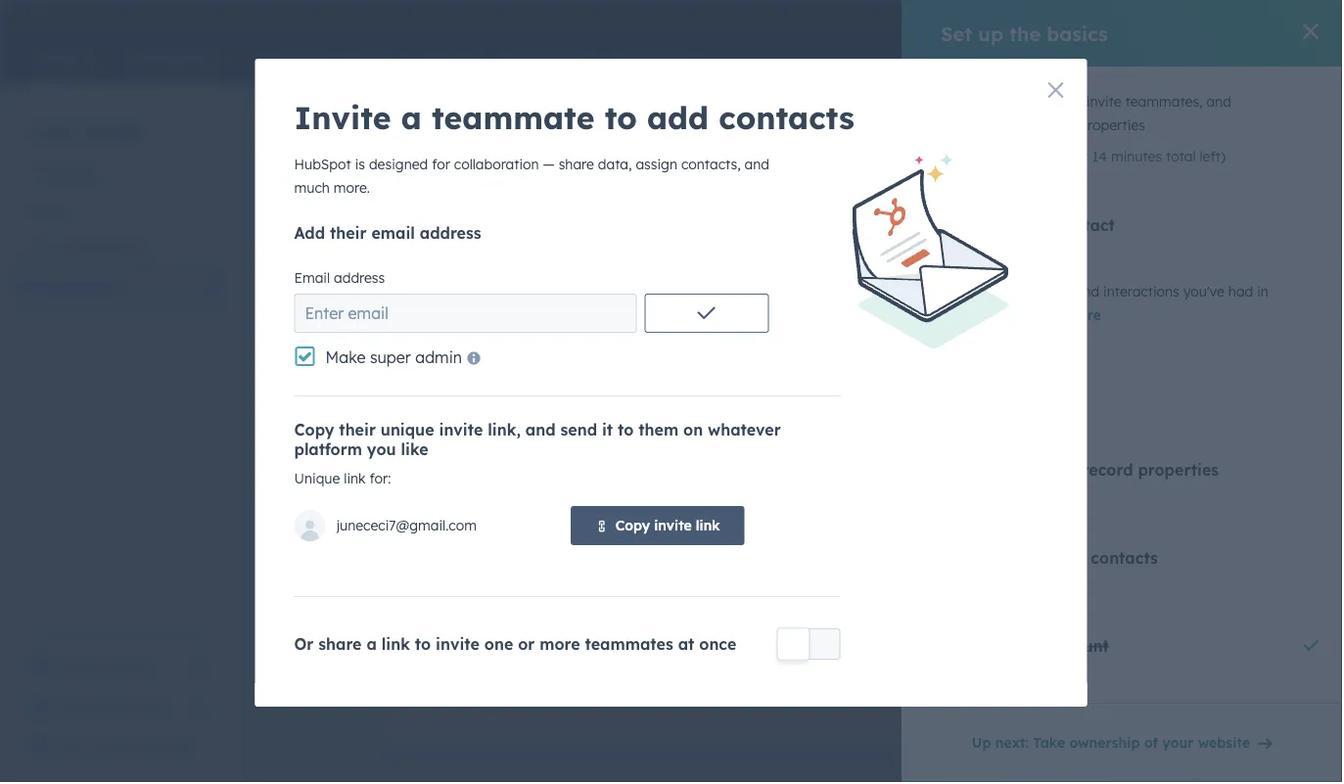 Task type: describe. For each thing, give the bounding box(es) containing it.
next:
[[996, 735, 1029, 752]]

invite for invite a teammate to add contacts
[[294, 98, 391, 137]]

copy invite link
[[616, 517, 720, 534]]

minutes left total
[[1112, 148, 1163, 165]]

on
[[684, 420, 703, 440]]

it
[[602, 420, 613, 440]]

user guide
[[31, 118, 140, 143]]

with for site
[[677, 594, 704, 611]]

self made menu
[[979, 0, 1319, 31]]

learn more
[[1023, 307, 1102, 324]]

2 of 5 complete (about 14 minutes total left)
[[941, 148, 1226, 165]]

0 vertical spatial website
[[740, 497, 822, 524]]

up for set up the basics
[[979, 21, 1004, 46]]

0 horizontal spatial tools
[[570, 125, 609, 145]]

user
[[31, 118, 76, 143]]

make super admin
[[326, 348, 462, 367]]

at
[[678, 635, 695, 654]]

for
[[432, 156, 450, 173]]

import inside "set up the basics import your contacts, invite teammates, and understand hubspot properties"
[[484, 364, 530, 381]]

once
[[700, 635, 737, 654]]

recommended:
[[484, 262, 648, 289]]

website inside button
[[31, 277, 83, 294]]

25
[[1114, 594, 1127, 608]]

customer service button
[[20, 230, 219, 267]]

about 14 minutes left
[[1056, 364, 1174, 378]]

their for add their email address
[[330, 223, 367, 243]]

marketplaces button
[[1047, 0, 1088, 31]]

for:
[[370, 470, 391, 487]]

see all their details and interactions you've had in one place.
[[949, 283, 1269, 324]]

the for set up the basics import your contacts, invite teammates, and understand hubspot properties
[[539, 337, 564, 357]]

help button
[[1092, 0, 1125, 31]]

their for copy their unique invite link, and send it to them on whatever platform you like
[[339, 420, 376, 440]]

and inside hubspot is designed for collaboration — share data, assign contacts, and much more.
[[745, 156, 770, 173]]

view
[[55, 660, 86, 677]]

ownership
[[1070, 735, 1141, 752]]

0 vertical spatial website
[[453, 125, 515, 145]]

place.
[[977, 307, 1015, 324]]

demo
[[153, 738, 190, 756]]

marketplaces image
[[1058, 9, 1076, 26]]

Email address email field
[[294, 294, 637, 333]]

grow your audience with search engine-friendly content
[[484, 662, 927, 682]]

ruby anderson image
[[1206, 7, 1224, 24]]

build and customize your site with powerful content management tools
[[484, 594, 943, 611]]

minutes for about 26 minutes
[[1130, 689, 1174, 703]]

collaboration
[[454, 156, 539, 173]]

data,
[[598, 156, 632, 173]]

progress
[[613, 125, 681, 145]]

more.
[[334, 179, 370, 196]]

teammates
[[585, 635, 674, 654]]

audience
[[571, 662, 643, 682]]

set up the basics button
[[484, 337, 1015, 357]]

your left team
[[96, 699, 125, 716]]

up next: take ownership of your website
[[972, 735, 1251, 752]]

[object object] complete progress bar
[[1027, 343, 1073, 349]]

to inside copy their unique invite link, and send it to them on whatever platform you like
[[618, 420, 634, 440]]

hubspot is designed for collaboration — share data, assign contacts, and much more.
[[294, 156, 770, 196]]

teammates, inside "set up the basics import your contacts, invite teammates, and understand hubspot properties"
[[669, 364, 746, 381]]

start overview demo link
[[20, 728, 219, 767]]

content for powerful
[[768, 594, 817, 611]]

invite inside "set up the basics import your contacts, invite teammates, and understand hubspot properties"
[[630, 364, 665, 381]]

friendly
[[802, 662, 863, 682]]

make
[[326, 348, 366, 367]]

hubspot inside hubspot is designed for collaboration — share data, assign contacts, and much more.
[[294, 156, 351, 173]]

started
[[861, 262, 938, 289]]

teammates, inside 'import your contacts, invite teammates, and understand hubspot properties'
[[1126, 93, 1203, 110]]

invite a teammate to add contacts dialog
[[255, 59, 1088, 707]]

your down or
[[530, 662, 566, 682]]

your
[[412, 125, 448, 145]]

about for about 14 minutes left
[[1056, 364, 1089, 378]]

like
[[401, 440, 429, 459]]

learn more button
[[1023, 304, 1102, 327]]

copy for copy invite link
[[616, 517, 650, 534]]

account
[[1047, 637, 1110, 656]]

invite your team
[[55, 699, 163, 716]]

link inside button
[[696, 517, 720, 534]]

email
[[372, 223, 415, 243]]

your inside "set up the basics import your contacts, invite teammates, and understand hubspot properties"
[[534, 364, 563, 381]]

made
[[1254, 7, 1288, 24]]

more inside learn more button
[[1066, 307, 1102, 324]]

contacts, inside hubspot is designed for collaboration — share data, assign contacts, and much more.
[[682, 156, 741, 173]]

2 14 from the top
[[1093, 364, 1105, 378]]

send invite button
[[645, 294, 769, 333]]

content for friendly
[[868, 662, 927, 682]]

2 inside 'create a new contact about 2 minutes'
[[985, 240, 991, 255]]

service
[[98, 240, 145, 257]]

hubspot link
[[24, 4, 73, 27]]

contact
[[1056, 215, 1115, 235]]

start
[[55, 738, 87, 756]]

26
[[1113, 689, 1127, 703]]

add
[[294, 223, 325, 243]]

1 vertical spatial tools
[[912, 594, 943, 611]]

them
[[639, 420, 679, 440]]

link,
[[488, 420, 521, 440]]

create for create your account
[[949, 637, 1001, 656]]

self made
[[1228, 7, 1288, 24]]

view your plan link
[[20, 649, 219, 689]]

junececi7@gmail.com
[[337, 517, 477, 534]]

build for build and manage your website with cms hub
[[484, 497, 538, 524]]

search image
[[1302, 51, 1315, 65]]

basics for set up the basics
[[1047, 21, 1109, 46]]

create your account
[[949, 637, 1110, 656]]

Search HubSpot search field
[[1068, 41, 1308, 74]]

0 horizontal spatial share
[[319, 635, 362, 654]]

14 inside set up the basics "dialog"
[[1093, 148, 1108, 165]]

get
[[820, 262, 855, 289]]

build for build and customize your site with powerful content management tools
[[484, 594, 517, 611]]

guide
[[82, 118, 140, 143]]

take
[[1034, 735, 1066, 752]]

about 25 minutes
[[1077, 594, 1174, 608]]

hubspot inside 'import your contacts, invite teammates, and understand hubspot properties'
[[1019, 117, 1076, 134]]

invite for invite your team
[[55, 699, 92, 716]]

create for create a new contact about 2 minutes
[[948, 215, 1000, 235]]

admin
[[416, 348, 462, 367]]

plan
[[122, 660, 150, 677]]

add
[[647, 98, 709, 137]]

minutes inside 'create a new contact about 2 minutes'
[[995, 240, 1039, 255]]

invite left or
[[436, 635, 480, 654]]

help image
[[1100, 9, 1117, 26]]

unique
[[381, 420, 434, 440]]

0 horizontal spatial of
[[953, 148, 966, 165]]

your inside 'link'
[[90, 660, 119, 677]]

all
[[654, 262, 681, 289]]

a for create
[[1005, 215, 1015, 235]]

understand inside 'import your contacts, invite teammates, and understand hubspot properties'
[[941, 117, 1015, 134]]

2 vertical spatial with
[[647, 662, 681, 682]]

is
[[355, 156, 365, 173]]

about for about 26 minutes
[[1077, 689, 1110, 703]]

with for website
[[828, 497, 873, 524]]

or
[[294, 635, 314, 654]]

send
[[561, 420, 597, 440]]

see
[[949, 283, 973, 300]]



Task type: vqa. For each thing, say whether or not it's contained in the screenshot.
left the
yes



Task type: locate. For each thing, give the bounding box(es) containing it.
search
[[686, 662, 738, 682]]

more inside invite a teammate to add contacts dialog
[[540, 635, 580, 654]]

contacts
[[719, 98, 855, 137]]

the
[[1010, 21, 1041, 46], [539, 337, 564, 357]]

0 vertical spatial hubspot
[[1019, 117, 1076, 134]]

1 vertical spatial address
[[334, 269, 385, 286]]

1 horizontal spatial website
[[453, 125, 515, 145]]

to
[[605, 98, 637, 137], [792, 262, 813, 289], [618, 420, 634, 440], [415, 635, 431, 654]]

1 horizontal spatial the
[[1010, 21, 1041, 46]]

manage
[[592, 497, 679, 524]]

email address
[[294, 269, 385, 286]]

your left account on the bottom right of page
[[1006, 637, 1042, 656]]

1 horizontal spatial copy
[[616, 517, 650, 534]]

0 vertical spatial with
[[828, 497, 873, 524]]

1 vertical spatial website
[[31, 277, 83, 294]]

up
[[972, 735, 992, 752]]

about left 25
[[1077, 594, 1110, 608]]

website (cms)
[[31, 277, 126, 294]]

a for invite
[[401, 98, 422, 137]]

with down at
[[647, 662, 681, 682]]

one down see
[[949, 307, 973, 324]]

unique link for:
[[294, 470, 391, 487]]

1 horizontal spatial more
[[1066, 307, 1102, 324]]

0 vertical spatial copy
[[294, 420, 334, 440]]

contacts,
[[1024, 93, 1083, 110], [682, 156, 741, 173], [567, 364, 626, 381]]

one left or
[[485, 635, 514, 654]]

set inside "set up the basics import your contacts, invite teammates, and understand hubspot properties"
[[484, 337, 510, 357]]

0 horizontal spatial set
[[484, 337, 510, 357]]

0 vertical spatial (cms)
[[520, 125, 566, 145]]

properties down the place.
[[917, 364, 984, 381]]

minutes down new
[[995, 240, 1039, 255]]

close image
[[1304, 24, 1319, 39]]

your website (cms) tools progress
[[412, 125, 681, 145]]

minutes right 26
[[1130, 689, 1174, 703]]

1 vertical spatial understand
[[779, 364, 853, 381]]

share
[[559, 156, 594, 173], [319, 635, 362, 654]]

build down copy their unique invite link, and send it to them on whatever platform you like
[[484, 497, 538, 524]]

the inside "dialog"
[[1010, 21, 1041, 46]]

hubspot image
[[35, 4, 59, 27]]

website
[[740, 497, 822, 524], [1199, 735, 1251, 752]]

properties up 2 of 5 complete (about 14 minutes total left) at the top right of the page
[[1080, 117, 1146, 134]]

and left manage on the bottom of page
[[545, 497, 585, 524]]

0 vertical spatial their
[[330, 223, 367, 243]]

1 vertical spatial more
[[540, 635, 580, 654]]

1 horizontal spatial up
[[979, 21, 1004, 46]]

(about
[[1045, 148, 1089, 165]]

0 vertical spatial create
[[948, 215, 1000, 235]]

2 vertical spatial their
[[339, 420, 376, 440]]

1 horizontal spatial (cms)
[[520, 125, 566, 145]]

import your contacts, invite teammates, and understand hubspot properties
[[941, 93, 1232, 134]]

0 horizontal spatial one
[[485, 635, 514, 654]]

of right ownership
[[1145, 735, 1159, 752]]

basics inside "dialog"
[[1047, 21, 1109, 46]]

invite right close image on the right top of page
[[1087, 93, 1122, 110]]

0 horizontal spatial up
[[514, 337, 534, 357]]

1 vertical spatial 2
[[985, 240, 991, 255]]

1 vertical spatial their
[[995, 283, 1025, 300]]

1 vertical spatial the
[[539, 337, 564, 357]]

0 vertical spatial basics
[[1047, 21, 1109, 46]]

1 vertical spatial properties
[[917, 364, 984, 381]]

0 vertical spatial content
[[768, 594, 817, 611]]

their left unique
[[339, 420, 376, 440]]

1 14 from the top
[[1093, 148, 1108, 165]]

your up send
[[534, 364, 563, 381]]

0 vertical spatial a
[[401, 98, 422, 137]]

invite up start on the left of the page
[[55, 699, 92, 716]]

1 horizontal spatial a
[[401, 98, 422, 137]]

you inside copy their unique invite link, and send it to them on whatever platform you like
[[367, 440, 396, 459]]

link
[[344, 470, 366, 487], [696, 517, 720, 534], [382, 635, 410, 654]]

2 left 5
[[941, 148, 949, 165]]

more right or
[[540, 635, 580, 654]]

website inside button
[[1199, 735, 1251, 752]]

overview
[[91, 738, 149, 756]]

one
[[949, 307, 973, 324], [485, 635, 514, 654]]

1 vertical spatial copy
[[616, 517, 650, 534]]

a left new
[[1005, 215, 1015, 235]]

hubspot inside "set up the basics import your contacts, invite teammates, and understand hubspot properties"
[[857, 364, 914, 381]]

management
[[821, 594, 908, 611]]

left
[[1156, 364, 1174, 378]]

set up the basics import your contacts, invite teammates, and understand hubspot properties
[[484, 337, 984, 381]]

(cms) down customer service button
[[87, 277, 126, 294]]

and down search hubspot search box
[[1207, 93, 1232, 110]]

with right site
[[677, 594, 704, 611]]

0 horizontal spatial the
[[539, 337, 564, 357]]

0 horizontal spatial properties
[[917, 364, 984, 381]]

close image
[[1048, 82, 1064, 98]]

about inside 'create a new contact about 2 minutes'
[[948, 240, 982, 255]]

website up 'collaboration'
[[453, 125, 515, 145]]

2 vertical spatial link
[[382, 635, 410, 654]]

0 horizontal spatial teammates,
[[669, 364, 746, 381]]

1 link opens in a new window image from the top
[[194, 657, 208, 681]]

minutes for about 25 minutes
[[1130, 594, 1174, 608]]

about 26 minutes
[[1077, 689, 1174, 703]]

basics
[[1047, 21, 1109, 46], [569, 337, 618, 357]]

0 horizontal spatial a
[[367, 635, 377, 654]]

all
[[977, 283, 991, 300]]

up next: take ownership of your website button
[[960, 724, 1285, 763]]

about left 26
[[1077, 689, 1110, 703]]

hubspot down started
[[857, 364, 914, 381]]

create right caret "image"
[[948, 215, 1000, 235]]

share right — on the left top of the page
[[559, 156, 594, 173]]

1 vertical spatial one
[[485, 635, 514, 654]]

one inside see all their details and interactions you've had in one place.
[[949, 307, 973, 324]]

up left calling icon
[[979, 21, 1004, 46]]

set up the basics
[[941, 21, 1109, 46]]

1 horizontal spatial you
[[687, 262, 727, 289]]

properties inside "set up the basics import your contacts, invite teammates, and understand hubspot properties"
[[917, 364, 984, 381]]

0 vertical spatial more
[[1066, 307, 1102, 324]]

your website (cms) tools progress progress bar
[[381, 163, 577, 182]]

0 vertical spatial 2
[[941, 148, 949, 165]]

1 vertical spatial (cms)
[[87, 277, 126, 294]]

1 horizontal spatial understand
[[941, 117, 1015, 134]]

invite up them on the bottom of the page
[[630, 364, 665, 381]]

calling icon image
[[1017, 8, 1035, 25]]

interactions
[[1104, 283, 1180, 300]]

1 horizontal spatial import
[[941, 93, 987, 110]]

you've
[[1184, 283, 1225, 300]]

their right add
[[330, 223, 367, 243]]

14 right (about
[[1093, 148, 1108, 165]]

and down the "set up the basics" button
[[750, 364, 775, 381]]

1 vertical spatial share
[[319, 635, 362, 654]]

contacts, inside 'import your contacts, invite teammates, and understand hubspot properties'
[[1024, 93, 1083, 110]]

send
[[669, 305, 703, 322]]

create
[[948, 215, 1000, 235], [949, 637, 1001, 656]]

copy inside copy invite link button
[[616, 517, 650, 534]]

complete
[[981, 148, 1041, 165]]

1 horizontal spatial address
[[420, 223, 482, 243]]

1 vertical spatial you
[[367, 440, 396, 459]]

minutes right 25
[[1130, 594, 1174, 608]]

1 horizontal spatial contacts,
[[682, 156, 741, 173]]

1 horizontal spatial content
[[868, 662, 927, 682]]

2 link opens in a new window image from the top
[[194, 662, 208, 676]]

minutes left 'left'
[[1109, 364, 1153, 378]]

calling icon button
[[1009, 3, 1043, 29]]

0 vertical spatial tools
[[570, 125, 609, 145]]

0 vertical spatial up
[[979, 21, 1004, 46]]

unique
[[294, 470, 340, 487]]

1 vertical spatial import
[[484, 364, 530, 381]]

1 vertical spatial website
[[1199, 735, 1251, 752]]

minutes for about 14 minutes left
[[1109, 364, 1153, 378]]

1 horizontal spatial hubspot
[[857, 364, 914, 381]]

hub
[[933, 497, 977, 524]]

invite inside 'import your contacts, invite teammates, and understand hubspot properties'
[[1087, 93, 1122, 110]]

1 build from the top
[[484, 497, 538, 524]]

tools right management
[[912, 594, 943, 611]]

up inside "set up the basics import your contacts, invite teammates, and understand hubspot properties"
[[514, 337, 534, 357]]

content right friendly
[[868, 662, 927, 682]]

0 vertical spatial understand
[[941, 117, 1015, 134]]

invite inside button
[[55, 699, 92, 716]]

a inside 'create a new contact about 2 minutes'
[[1005, 215, 1015, 235]]

your right manage on the bottom of page
[[686, 497, 734, 524]]

1 vertical spatial of
[[1145, 735, 1159, 752]]

(cms) inside website (cms) button
[[87, 277, 126, 294]]

1 vertical spatial with
[[677, 594, 704, 611]]

about
[[948, 240, 982, 255], [1056, 364, 1089, 378], [1077, 594, 1110, 608], [1077, 689, 1110, 703]]

invite inside copy their unique invite link, and send it to them on whatever platform you like
[[439, 420, 483, 440]]

import up link,
[[484, 364, 530, 381]]

2 vertical spatial a
[[367, 635, 377, 654]]

copy for copy their unique invite link, and send it to them on whatever platform you like
[[294, 420, 334, 440]]

1 horizontal spatial one
[[949, 307, 973, 324]]

invite right send
[[707, 305, 745, 322]]

minutes
[[1112, 148, 1163, 165], [995, 240, 1039, 255], [1109, 364, 1153, 378], [1130, 594, 1174, 608], [1130, 689, 1174, 703]]

copy inside copy their unique invite link, and send it to them on whatever platform you like
[[294, 420, 334, 440]]

0 vertical spatial one
[[949, 307, 973, 324]]

1 horizontal spatial teammates,
[[1126, 93, 1203, 110]]

of inside button
[[1145, 735, 1159, 752]]

0 horizontal spatial website
[[31, 277, 83, 294]]

1 horizontal spatial tools
[[912, 594, 943, 611]]

grow
[[484, 662, 526, 682]]

understand down the "set up the basics" button
[[779, 364, 853, 381]]

user guide views element
[[20, 84, 219, 305]]

14 left 'left'
[[1093, 364, 1105, 378]]

1 vertical spatial teammates,
[[669, 364, 746, 381]]

import inside 'import your contacts, invite teammates, and understand hubspot properties'
[[941, 93, 987, 110]]

you
[[687, 262, 727, 289], [367, 440, 396, 459]]

1 horizontal spatial website
[[1199, 735, 1251, 752]]

0 horizontal spatial content
[[768, 594, 817, 611]]

set for set up the basics
[[941, 21, 973, 46]]

address
[[420, 223, 482, 243], [334, 269, 385, 286]]

share right or in the bottom left of the page
[[319, 635, 362, 654]]

your left close image on the right top of page
[[991, 93, 1020, 110]]

with left cms
[[828, 497, 873, 524]]

their inside see all their details and interactions you've had in one place.
[[995, 283, 1025, 300]]

1 horizontal spatial properties
[[1080, 117, 1146, 134]]

email
[[294, 269, 330, 286]]

basics for set up the basics import your contacts, invite teammates, and understand hubspot properties
[[569, 337, 618, 357]]

set left calling icon
[[941, 21, 973, 46]]

2 build from the top
[[484, 594, 517, 611]]

and up or
[[520, 594, 545, 611]]

share inside hubspot is designed for collaboration — share data, assign contacts, and much more.
[[559, 156, 594, 173]]

1 vertical spatial set
[[484, 337, 510, 357]]

0 vertical spatial build
[[484, 497, 538, 524]]

teammates, down the "set up the basics" button
[[669, 364, 746, 381]]

of left 5
[[953, 148, 966, 165]]

up down email address email field at the left
[[514, 337, 534, 357]]

1 vertical spatial link
[[696, 517, 720, 534]]

(cms) up — on the left top of the page
[[520, 125, 566, 145]]

link right or in the bottom left of the page
[[382, 635, 410, 654]]

create inside 'create a new contact about 2 minutes'
[[948, 215, 1000, 235]]

a
[[401, 98, 422, 137], [1005, 215, 1015, 235], [367, 635, 377, 654]]

contacts, up it
[[567, 364, 626, 381]]

0 horizontal spatial 2
[[941, 148, 949, 165]]

your
[[991, 93, 1020, 110], [534, 364, 563, 381], [686, 497, 734, 524], [618, 594, 647, 611], [1006, 637, 1042, 656], [90, 660, 119, 677], [530, 662, 566, 682], [96, 699, 125, 716], [1163, 735, 1194, 752]]

you up for:
[[367, 440, 396, 459]]

1 horizontal spatial of
[[1145, 735, 1159, 752]]

powerful
[[708, 594, 764, 611]]

2 horizontal spatial contacts,
[[1024, 93, 1083, 110]]

much
[[294, 179, 330, 196]]

menu item
[[979, 0, 1008, 31]]

and right link,
[[526, 420, 556, 440]]

0 horizontal spatial copy
[[294, 420, 334, 440]]

you up send invite
[[687, 262, 727, 289]]

team
[[129, 699, 163, 716]]

1 vertical spatial 14
[[1093, 364, 1105, 378]]

sales button
[[20, 193, 219, 230]]

a up designed
[[401, 98, 422, 137]]

and inside see all their details and interactions you've had in one place.
[[1075, 283, 1100, 300]]

1 vertical spatial contacts,
[[682, 156, 741, 173]]

your down about 26 minutes
[[1163, 735, 1194, 752]]

and inside 'import your contacts, invite teammates, and understand hubspot properties'
[[1207, 93, 1232, 110]]

understand up 5
[[941, 117, 1015, 134]]

the down recommended:
[[539, 337, 564, 357]]

about for about 25 minutes
[[1077, 594, 1110, 608]]

5
[[970, 148, 977, 165]]

caret image
[[923, 222, 936, 228]]

your inside 'import your contacts, invite teammates, and understand hubspot properties'
[[991, 93, 1020, 110]]

about down [object object] complete progress bar
[[1056, 364, 1089, 378]]

a right or in the bottom left of the page
[[367, 635, 377, 654]]

1 horizontal spatial basics
[[1047, 21, 1109, 46]]

about up see
[[948, 240, 982, 255]]

in
[[1258, 283, 1269, 300]]

invite up is
[[294, 98, 391, 137]]

0 vertical spatial invite
[[294, 98, 391, 137]]

total
[[1167, 148, 1197, 165]]

their right all
[[995, 283, 1025, 300]]

customer
[[31, 240, 94, 257]]

0 horizontal spatial invite
[[55, 699, 92, 716]]

up for set up the basics import your contacts, invite teammates, and understand hubspot properties
[[514, 337, 534, 357]]

0 vertical spatial you
[[687, 262, 727, 289]]

link right manage on the bottom of page
[[696, 517, 720, 534]]

link opens in a new window image
[[194, 657, 208, 681], [194, 662, 208, 676]]

0 horizontal spatial understand
[[779, 364, 853, 381]]

link left for:
[[344, 470, 366, 487]]

contacts, up (about
[[1024, 93, 1083, 110]]

your left site
[[618, 594, 647, 611]]

learn
[[1023, 307, 1062, 324]]

2 up all
[[985, 240, 991, 255]]

set up the basics dialog
[[902, 0, 1343, 783]]

set down email address email field at the left
[[484, 337, 510, 357]]

0 horizontal spatial you
[[367, 440, 396, 459]]

1 vertical spatial create
[[949, 637, 1001, 656]]

1 vertical spatial a
[[1005, 215, 1015, 235]]

0 vertical spatial 14
[[1093, 148, 1108, 165]]

the for set up the basics
[[1010, 21, 1041, 46]]

whatever
[[708, 420, 781, 440]]

teammates, down search hubspot search box
[[1126, 93, 1203, 110]]

marketing
[[31, 166, 97, 183]]

import
[[941, 93, 987, 110], [484, 364, 530, 381]]

invite a teammate to add contacts
[[294, 98, 855, 137]]

details
[[1028, 283, 1071, 300]]

your left plan
[[90, 660, 119, 677]]

contacts, right assign
[[682, 156, 741, 173]]

or share a link to invite one or more teammates at once
[[294, 635, 737, 654]]

build up or share a link to invite one or more teammates at once
[[484, 594, 517, 611]]

site
[[651, 594, 674, 611]]

left)
[[1200, 148, 1226, 165]]

up inside "dialog"
[[979, 21, 1004, 46]]

teammates,
[[1126, 93, 1203, 110], [669, 364, 746, 381]]

create up "up" at the right bottom of page
[[949, 637, 1001, 656]]

more down details
[[1066, 307, 1102, 324]]

25%
[[1181, 163, 1213, 182]]

invite inside dialog
[[294, 98, 391, 137]]

and inside "set up the basics import your contacts, invite teammates, and understand hubspot properties"
[[750, 364, 775, 381]]

their inside copy their unique invite link, and send it to them on whatever platform you like
[[339, 420, 376, 440]]

one inside invite a teammate to add contacts dialog
[[485, 635, 514, 654]]

the left 'marketplaces' image
[[1010, 21, 1041, 46]]

copy
[[294, 420, 334, 440], [616, 517, 650, 534]]

set for set up the basics import your contacts, invite teammates, and understand hubspot properties
[[484, 337, 510, 357]]

0 horizontal spatial link
[[344, 470, 366, 487]]

set inside "dialog"
[[941, 21, 973, 46]]

search button
[[1292, 41, 1325, 74]]

the inside "set up the basics import your contacts, invite teammates, and understand hubspot properties"
[[539, 337, 564, 357]]

1 horizontal spatial invite
[[294, 98, 391, 137]]

customer service
[[31, 240, 145, 257]]

invite up site
[[654, 517, 692, 534]]

content right powerful
[[768, 594, 817, 611]]

import up 5
[[941, 93, 987, 110]]

had
[[1229, 283, 1254, 300]]

understand inside "set up the basics import your contacts, invite teammates, and understand hubspot properties"
[[779, 364, 853, 381]]

contacts, inside "set up the basics import your contacts, invite teammates, and understand hubspot properties"
[[567, 364, 626, 381]]

basics inside "set up the basics import your contacts, invite teammates, and understand hubspot properties"
[[569, 337, 618, 357]]

2 vertical spatial contacts,
[[567, 364, 626, 381]]

and up learn more
[[1075, 283, 1100, 300]]

1 horizontal spatial share
[[559, 156, 594, 173]]

1 vertical spatial invite
[[55, 699, 92, 716]]

website down customer
[[31, 277, 83, 294]]

and inside copy their unique invite link, and send it to them on whatever platform you like
[[526, 420, 556, 440]]

—
[[543, 156, 555, 173]]

0 vertical spatial teammates,
[[1126, 93, 1203, 110]]

start overview demo
[[55, 738, 190, 756]]

0 horizontal spatial hubspot
[[294, 156, 351, 173]]

0 vertical spatial address
[[420, 223, 482, 243]]

tools up data,
[[570, 125, 609, 145]]

0 vertical spatial link
[[344, 470, 366, 487]]

assign
[[636, 156, 678, 173]]

hubspot up much
[[294, 156, 351, 173]]

0 vertical spatial set
[[941, 21, 973, 46]]

invite left link,
[[439, 420, 483, 440]]

marketing button
[[20, 156, 219, 193]]

1 horizontal spatial set
[[941, 21, 973, 46]]

hubspot down close image on the right top of page
[[1019, 117, 1076, 134]]

1 vertical spatial hubspot
[[294, 156, 351, 173]]

properties inside 'import your contacts, invite teammates, and understand hubspot properties'
[[1080, 117, 1146, 134]]

and down contacts
[[745, 156, 770, 173]]

1 horizontal spatial link
[[382, 635, 410, 654]]



